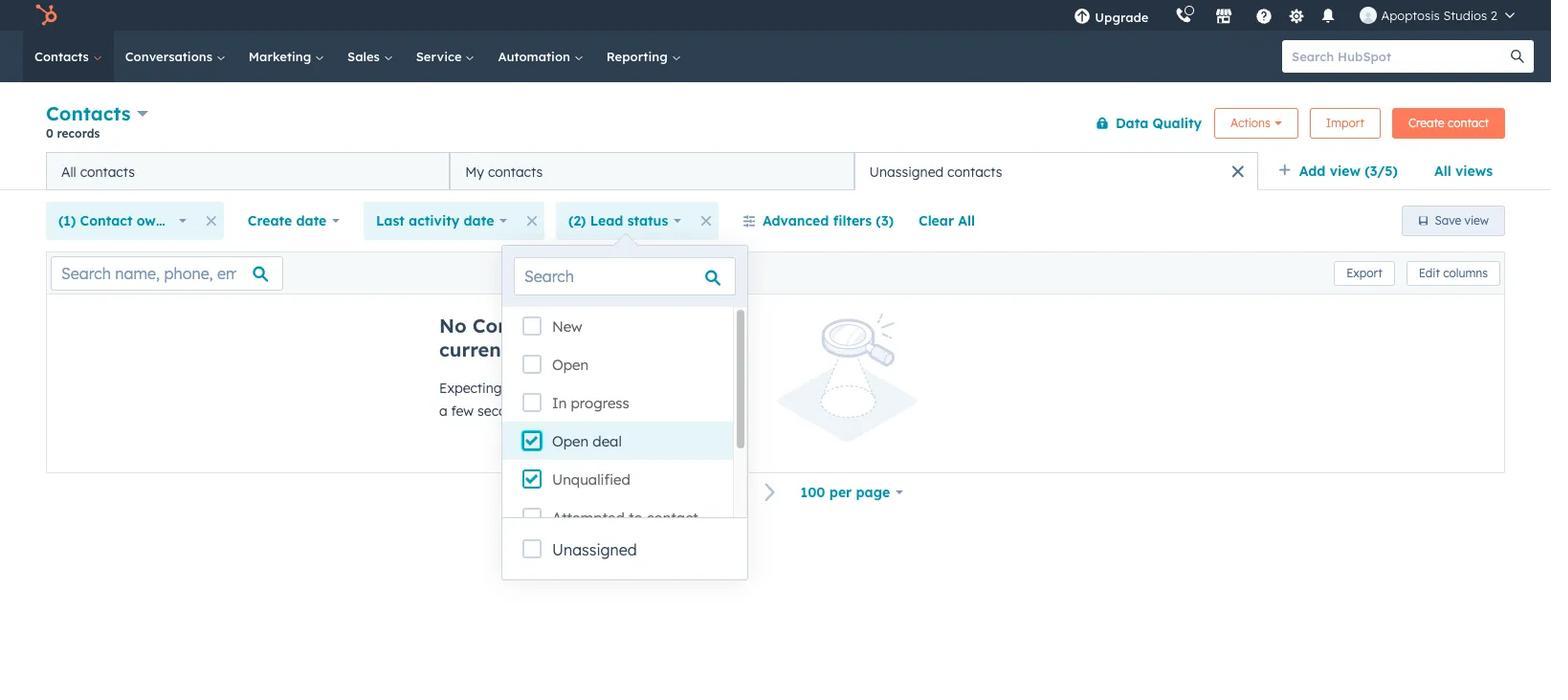 Task type: locate. For each thing, give the bounding box(es) containing it.
contacts up clear all
[[948, 163, 1003, 180]]

1 horizontal spatial contact
[[1448, 115, 1489, 130]]

view right add
[[1330, 163, 1361, 180]]

open for open
[[552, 356, 589, 374]]

notifications image
[[1320, 9, 1338, 26]]

menu
[[1061, 0, 1529, 31]]

all inside button
[[61, 163, 76, 180]]

unassigned contacts
[[870, 163, 1003, 180]]

1 vertical spatial view
[[1465, 213, 1489, 228]]

1 open from the top
[[552, 356, 589, 374]]

contact right attempted
[[647, 509, 698, 527]]

add view (3/5)
[[1300, 163, 1398, 180]]

1 contacts from the left
[[80, 163, 135, 180]]

contacts inside button
[[948, 163, 1003, 180]]

open deal
[[552, 433, 622, 451]]

hubspot image
[[34, 4, 57, 27]]

date left last
[[296, 212, 327, 230]]

create up all views link
[[1409, 115, 1445, 130]]

view inside button
[[1465, 213, 1489, 228]]

all views
[[1435, 163, 1493, 180]]

actions button
[[1215, 108, 1299, 138]]

open left the deal
[[552, 433, 589, 451]]

date
[[296, 212, 327, 230], [464, 212, 494, 230]]

0 vertical spatial create
[[1409, 115, 1445, 130]]

export
[[1347, 266, 1383, 280]]

1 horizontal spatial unassigned
[[870, 163, 944, 180]]

1 horizontal spatial all
[[958, 212, 976, 230]]

view right save
[[1465, 213, 1489, 228]]

marketplaces button
[[1205, 0, 1245, 31]]

1 vertical spatial open
[[552, 433, 589, 451]]

1 horizontal spatial date
[[464, 212, 494, 230]]

create date button
[[235, 202, 352, 240]]

contacts inside no contacts match the current filters.
[[473, 314, 558, 338]]

apoptosis studios 2 button
[[1349, 0, 1527, 31]]

unassigned
[[870, 163, 944, 180], [552, 541, 637, 560]]

create date
[[248, 212, 327, 230]]

the inside 'expecting to see new contacts? try again in a few seconds as the system catches up.'
[[552, 403, 572, 420]]

contacts banner
[[46, 98, 1506, 152]]

1 vertical spatial contacts
[[46, 101, 131, 125]]

attempted
[[552, 509, 625, 527]]

0 horizontal spatial all
[[61, 163, 76, 180]]

2 horizontal spatial contacts
[[948, 163, 1003, 180]]

3 contacts from the left
[[948, 163, 1003, 180]]

hubspot link
[[23, 4, 72, 27]]

to
[[506, 380, 519, 397], [629, 509, 643, 527]]

contacts right no
[[473, 314, 558, 338]]

calling icon image
[[1176, 8, 1193, 25]]

2 vertical spatial contacts
[[473, 314, 558, 338]]

create inside popup button
[[248, 212, 292, 230]]

tara schultz image
[[1361, 7, 1378, 24]]

1 vertical spatial contact
[[647, 509, 698, 527]]

data quality
[[1116, 114, 1202, 132]]

2 horizontal spatial all
[[1435, 163, 1452, 180]]

edit
[[1419, 266, 1440, 280]]

2 open from the top
[[552, 433, 589, 451]]

all contacts
[[61, 163, 135, 180]]

0 vertical spatial open
[[552, 356, 589, 374]]

new
[[552, 318, 583, 336]]

notifications button
[[1313, 0, 1345, 31]]

1 horizontal spatial create
[[1409, 115, 1445, 130]]

1 horizontal spatial the
[[630, 314, 660, 338]]

contacts for all contacts
[[80, 163, 135, 180]]

unassigned inside button
[[870, 163, 944, 180]]

2 date from the left
[[464, 212, 494, 230]]

contact
[[1448, 115, 1489, 130], [647, 509, 698, 527]]

unassigned contacts button
[[854, 152, 1259, 190]]

columns
[[1444, 266, 1488, 280]]

0 horizontal spatial the
[[552, 403, 572, 420]]

contacts
[[34, 49, 93, 64], [46, 101, 131, 125], [473, 314, 558, 338]]

up.
[[677, 403, 696, 420]]

all down 0 records
[[61, 163, 76, 180]]

contacts
[[80, 163, 135, 180], [488, 163, 543, 180], [948, 163, 1003, 180]]

1 vertical spatial unassigned
[[552, 541, 637, 560]]

to inside list box
[[629, 509, 643, 527]]

date inside popup button
[[296, 212, 327, 230]]

0 records
[[46, 126, 100, 141]]

my contacts button
[[450, 152, 854, 190]]

in
[[552, 394, 567, 413]]

unassigned down attempted
[[552, 541, 637, 560]]

2 contacts from the left
[[488, 163, 543, 180]]

date inside popup button
[[464, 212, 494, 230]]

open
[[552, 356, 589, 374], [552, 433, 589, 451]]

0 horizontal spatial unassigned
[[552, 541, 637, 560]]

all left views
[[1435, 163, 1452, 180]]

1 vertical spatial to
[[629, 509, 643, 527]]

to for expecting
[[506, 380, 519, 397]]

1 horizontal spatial view
[[1465, 213, 1489, 228]]

0 vertical spatial contact
[[1448, 115, 1489, 130]]

apoptosis studios 2
[[1382, 8, 1498, 23]]

all for all contacts
[[61, 163, 76, 180]]

contacts right my
[[488, 163, 543, 180]]

contacts down records
[[80, 163, 135, 180]]

(1)
[[58, 212, 76, 230]]

the right match
[[630, 314, 660, 338]]

contacts for my contacts
[[488, 163, 543, 180]]

settings link
[[1285, 5, 1309, 25]]

quality
[[1153, 114, 1202, 132]]

1 horizontal spatial contacts
[[488, 163, 543, 180]]

calling icon button
[[1168, 3, 1201, 28]]

conversations link
[[114, 31, 237, 82]]

to right attempted
[[629, 509, 643, 527]]

0 horizontal spatial create
[[248, 212, 292, 230]]

unqualified
[[552, 471, 631, 489]]

studios
[[1444, 8, 1488, 23]]

to inside 'expecting to see new contacts? try again in a few seconds as the system catches up.'
[[506, 380, 519, 397]]

view inside popup button
[[1330, 163, 1361, 180]]

0 vertical spatial the
[[630, 314, 660, 338]]

1 vertical spatial the
[[552, 403, 572, 420]]

0 horizontal spatial view
[[1330, 163, 1361, 180]]

upgrade image
[[1074, 9, 1092, 26]]

open up "new"
[[552, 356, 589, 374]]

2
[[1491, 8, 1498, 23]]

export button
[[1334, 261, 1395, 286]]

last
[[376, 212, 405, 230]]

(2) lead status button
[[556, 202, 694, 240]]

0 horizontal spatial contact
[[647, 509, 698, 527]]

seconds
[[478, 403, 529, 420]]

the right as
[[552, 403, 572, 420]]

clear all button
[[907, 202, 988, 240]]

to left see
[[506, 380, 519, 397]]

contacts down hubspot link
[[34, 49, 93, 64]]

match
[[563, 314, 624, 338]]

create contact
[[1409, 115, 1489, 130]]

unassigned for unassigned
[[552, 541, 637, 560]]

contact up all views link
[[1448, 115, 1489, 130]]

date right "activity"
[[464, 212, 494, 230]]

0 horizontal spatial to
[[506, 380, 519, 397]]

create inside button
[[1409, 115, 1445, 130]]

attempted to contact
[[552, 509, 698, 527]]

import
[[1326, 115, 1365, 130]]

0 horizontal spatial contacts
[[80, 163, 135, 180]]

1 date from the left
[[296, 212, 327, 230]]

0 vertical spatial to
[[506, 380, 519, 397]]

create down all contacts button
[[248, 212, 292, 230]]

(1) contact owner button
[[46, 202, 199, 240]]

all
[[1435, 163, 1452, 180], [61, 163, 76, 180], [958, 212, 976, 230]]

0 vertical spatial view
[[1330, 163, 1361, 180]]

0 vertical spatial unassigned
[[870, 163, 944, 180]]

search button
[[1502, 40, 1534, 73]]

1 vertical spatial create
[[248, 212, 292, 230]]

menu item
[[1162, 0, 1166, 31]]

all for all views
[[1435, 163, 1452, 180]]

see
[[523, 380, 544, 397]]

try
[[644, 380, 663, 397]]

progress
[[571, 394, 630, 413]]

all right clear
[[958, 212, 976, 230]]

list box containing new
[[503, 307, 747, 537]]

advanced filters (3)
[[763, 212, 894, 230]]

create
[[1409, 115, 1445, 130], [248, 212, 292, 230]]

filters
[[833, 212, 872, 230]]

unassigned up (3)
[[870, 163, 944, 180]]

clear all
[[919, 212, 976, 230]]

1 horizontal spatial to
[[629, 509, 643, 527]]

catches
[[624, 403, 673, 420]]

list box
[[503, 307, 747, 537]]

0 horizontal spatial date
[[296, 212, 327, 230]]

contacts up records
[[46, 101, 131, 125]]



Task type: vqa. For each thing, say whether or not it's contained in the screenshot.
Contacts Popup Button
yes



Task type: describe. For each thing, give the bounding box(es) containing it.
sales
[[348, 49, 384, 64]]

current
[[439, 338, 509, 362]]

records
[[57, 126, 100, 141]]

contact inside button
[[1448, 115, 1489, 130]]

view for save
[[1465, 213, 1489, 228]]

save view button
[[1402, 206, 1506, 236]]

page
[[856, 484, 890, 502]]

create for create date
[[248, 212, 292, 230]]

activity
[[409, 212, 460, 230]]

apoptosis
[[1382, 8, 1440, 23]]

data
[[1116, 114, 1149, 132]]

filters.
[[515, 338, 575, 362]]

menu containing apoptosis studios 2
[[1061, 0, 1529, 31]]

0
[[46, 126, 53, 141]]

owner
[[137, 212, 178, 230]]

no
[[439, 314, 467, 338]]

conversations
[[125, 49, 216, 64]]

few
[[451, 403, 474, 420]]

clear
[[919, 212, 954, 230]]

reporting link
[[595, 31, 693, 82]]

100 per page
[[801, 484, 890, 502]]

my
[[465, 163, 484, 180]]

marketplaces image
[[1216, 9, 1233, 26]]

my contacts
[[465, 163, 543, 180]]

0 vertical spatial contacts
[[34, 49, 93, 64]]

data quality button
[[1083, 104, 1203, 142]]

(2) lead status
[[569, 212, 668, 230]]

(3/5)
[[1365, 163, 1398, 180]]

advanced filters (3) button
[[730, 202, 907, 240]]

contacts inside popup button
[[46, 101, 131, 125]]

unassigned for unassigned contacts
[[870, 163, 944, 180]]

last activity date
[[376, 212, 494, 230]]

lead
[[590, 212, 623, 230]]

no contacts match the current filters.
[[439, 314, 660, 362]]

Search HubSpot search field
[[1283, 40, 1517, 73]]

in
[[707, 380, 718, 397]]

(3)
[[876, 212, 894, 230]]

reporting
[[607, 49, 671, 64]]

(1) contact owner
[[58, 212, 178, 230]]

contact
[[80, 212, 133, 230]]

actions
[[1231, 115, 1271, 130]]

contacts button
[[46, 100, 148, 127]]

help image
[[1256, 9, 1273, 26]]

edit columns
[[1419, 266, 1488, 280]]

all inside button
[[958, 212, 976, 230]]

views
[[1456, 163, 1493, 180]]

contacts for unassigned contacts
[[948, 163, 1003, 180]]

again
[[667, 380, 703, 397]]

the inside no contacts match the current filters.
[[630, 314, 660, 338]]

100 per page button
[[788, 474, 916, 512]]

help button
[[1249, 0, 1281, 31]]

Search search field
[[514, 257, 736, 296]]

search image
[[1511, 50, 1525, 63]]

contacts link
[[23, 31, 114, 82]]

marketing link
[[237, 31, 336, 82]]

to for attempted
[[629, 509, 643, 527]]

(2)
[[569, 212, 586, 230]]

status
[[628, 212, 668, 230]]

Search name, phone, email addresses, or company search field
[[51, 256, 283, 291]]

edit columns button
[[1407, 261, 1501, 286]]

create contact button
[[1393, 108, 1506, 138]]

upgrade
[[1095, 10, 1149, 25]]

service link
[[405, 31, 487, 82]]

all views link
[[1422, 152, 1506, 190]]

marketing
[[249, 49, 315, 64]]

expecting to see new contacts? try again in a few seconds as the system catches up.
[[439, 380, 718, 420]]

create for create contact
[[1409, 115, 1445, 130]]

system
[[575, 403, 620, 420]]

expecting
[[439, 380, 502, 397]]

automation link
[[487, 31, 595, 82]]

per
[[830, 484, 852, 502]]

last activity date button
[[364, 202, 520, 240]]

all contacts button
[[46, 152, 450, 190]]

open for open deal
[[552, 433, 589, 451]]

service
[[416, 49, 466, 64]]

next button
[[709, 481, 788, 506]]

save
[[1435, 213, 1462, 228]]

in progress
[[552, 394, 630, 413]]

a
[[439, 403, 448, 420]]

sales link
[[336, 31, 405, 82]]

next
[[715, 485, 747, 502]]

settings image
[[1288, 8, 1306, 25]]

view for add
[[1330, 163, 1361, 180]]

new
[[548, 380, 573, 397]]

save view
[[1435, 213, 1489, 228]]

import button
[[1310, 108, 1381, 138]]



